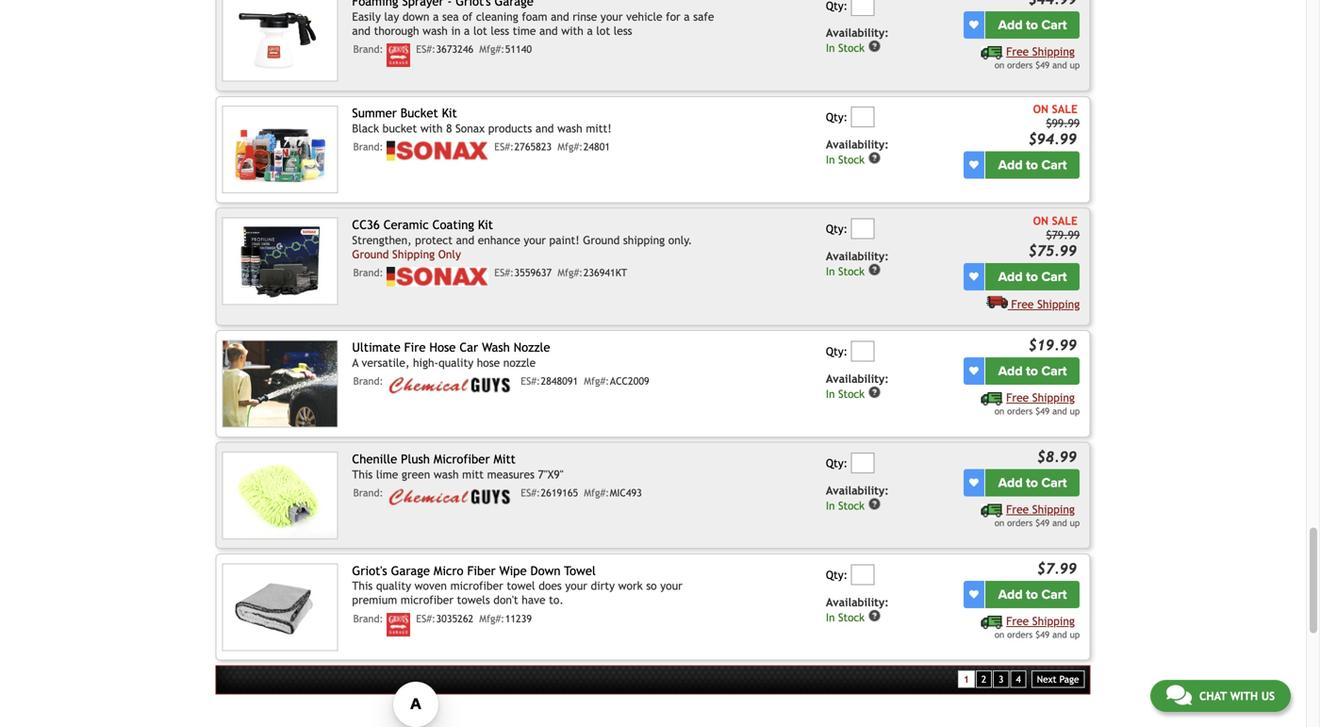 Task type: vqa. For each thing, say whether or not it's contained in the screenshot.


Task type: locate. For each thing, give the bounding box(es) containing it.
safe
[[693, 10, 714, 23]]

mfg#: left 24801
[[558, 141, 583, 153]]

stock for griot's garage micro fiber wipe down towel
[[838, 611, 865, 624]]

towels
[[457, 593, 490, 607]]

on inside the on sale $99.99 $94.99
[[1033, 102, 1049, 116]]

cc36 ceramic coating kit strengthen, protect and enhance your paint! ground shipping only. ground shipping only
[[352, 217, 692, 261]]

ground up 236941kt
[[583, 233, 620, 246]]

5 stock from the top
[[838, 499, 865, 512]]

kit
[[442, 106, 457, 120], [478, 217, 493, 232]]

quality down garage at the left bottom of the page
[[376, 579, 411, 592]]

free shipping on orders $49 and up for $8.99
[[995, 503, 1080, 528]]

less down cleaning
[[491, 24, 509, 37]]

0 horizontal spatial kit
[[442, 106, 457, 120]]

quality down ultimate fire hose car wash nozzle link
[[438, 356, 473, 369]]

mitt!
[[586, 122, 612, 135]]

quality
[[438, 356, 473, 369], [376, 579, 411, 592]]

lot up es#: 3673246 mfg#: 51140
[[473, 24, 487, 37]]

chemical guys - corporate logo image down ultimate fire hose car wash nozzle a versatile, high-quality hose nozzle
[[387, 375, 515, 396]]

1 horizontal spatial less
[[614, 24, 632, 37]]

2 question sign image from the top
[[868, 263, 881, 276]]

3 link
[[993, 670, 1009, 688]]

1 vertical spatial on
[[1033, 214, 1049, 227]]

5 in from the top
[[826, 499, 835, 512]]

1 vertical spatial wash
[[557, 122, 582, 135]]

on for $94.99
[[1033, 102, 1049, 116]]

thorough
[[374, 24, 419, 37]]

stock for ultimate fire hose car wash nozzle
[[838, 388, 865, 400]]

None text field
[[851, 0, 875, 16], [851, 107, 875, 128], [851, 218, 875, 239], [851, 341, 875, 362], [851, 0, 875, 16], [851, 107, 875, 128], [851, 218, 875, 239], [851, 341, 875, 362]]

a right in
[[464, 24, 470, 37]]

add to cart for easily lay down a sea of cleaning foam and rinse your vehicle for a safe and thorough wash in a lot less time and with a lot less
[[998, 17, 1067, 33]]

and left rinse
[[551, 10, 569, 23]]

3 in from the top
[[826, 265, 835, 278]]

2848091
[[541, 375, 578, 387]]

free shipping on orders $49 and up up $8.99
[[995, 391, 1080, 416]]

2 sale from the top
[[1052, 214, 1078, 227]]

sonax - corporate logo image down only
[[387, 267, 489, 287]]

$49 for $8.99
[[1035, 518, 1050, 528]]

cart for this lime green wash mitt measures 7"x9"
[[1042, 475, 1067, 491]]

ground
[[583, 233, 620, 246], [352, 247, 389, 261]]

2
[[982, 674, 986, 685]]

1 horizontal spatial lot
[[596, 24, 610, 37]]

free shipping on orders $49 and up
[[995, 45, 1080, 70], [995, 391, 1080, 416], [995, 503, 1080, 528], [995, 614, 1080, 640]]

products
[[488, 122, 532, 135]]

2 $49 from the top
[[1035, 406, 1050, 416]]

question sign image for $8.99
[[868, 497, 881, 511]]

add to wish list image
[[969, 366, 979, 376], [969, 478, 979, 488]]

0 vertical spatial wash
[[423, 24, 448, 37]]

orders
[[1007, 60, 1033, 70], [1007, 406, 1033, 416], [1007, 518, 1033, 528], [1007, 629, 1033, 640]]

1 vertical spatial add to wish list image
[[969, 478, 979, 488]]

1 horizontal spatial quality
[[438, 356, 473, 369]]

brand: down black
[[353, 141, 383, 153]]

add for a versatile, high-quality hose nozzle
[[998, 363, 1023, 379]]

availability: in stock for summer bucket kit
[[826, 138, 889, 166]]

51140
[[505, 43, 532, 55]]

griot's - corporate logo image down thorough
[[387, 43, 410, 67]]

es#: 3559637 mfg#: 236941kt
[[494, 267, 627, 279]]

griot's - corporate logo image down premium
[[387, 613, 410, 636]]

with left us
[[1230, 689, 1258, 703]]

3 $49 from the top
[[1035, 518, 1050, 528]]

2619165
[[541, 487, 578, 499]]

6 availability: from the top
[[826, 595, 889, 609]]

4 qty: from the top
[[826, 456, 848, 470]]

1 on from the top
[[1033, 102, 1049, 116]]

mfg#: down paint!
[[558, 267, 583, 279]]

2 less from the left
[[614, 24, 632, 37]]

6 add from the top
[[998, 586, 1023, 603]]

2 this from the top
[[352, 579, 373, 592]]

1 vertical spatial sale
[[1052, 214, 1078, 227]]

add for this quality woven microfiber towel does your dirty work so your premium microfiber towels don't have to.
[[998, 586, 1023, 603]]

and up $99.99
[[1052, 60, 1067, 70]]

availability:
[[826, 26, 889, 39], [826, 138, 889, 151], [826, 249, 889, 263], [826, 372, 889, 385], [826, 484, 889, 497], [826, 595, 889, 609]]

shipping for a versatile, high-quality hose nozzle
[[1032, 391, 1075, 404]]

4 $49 from the top
[[1035, 629, 1050, 640]]

wash left in
[[423, 24, 448, 37]]

shipping inside cc36 ceramic coating kit strengthen, protect and enhance your paint! ground shipping only. ground shipping only
[[392, 247, 435, 261]]

add to wish list image for fifth add to cart button from the bottom
[[969, 160, 979, 170]]

1 on from the top
[[995, 60, 1004, 70]]

bucket
[[400, 106, 438, 120]]

1 vertical spatial this
[[352, 579, 373, 592]]

cart for this quality woven microfiber towel does your dirty work so your premium microfiber towels don't have to.
[[1042, 586, 1067, 603]]

on up $99.99
[[1033, 102, 1049, 116]]

availability: for griot's garage micro fiber wipe down towel
[[826, 595, 889, 609]]

mfg#:
[[479, 43, 505, 55], [558, 141, 583, 153], [558, 267, 583, 279], [584, 375, 609, 387], [584, 487, 609, 499], [479, 613, 505, 624]]

for
[[666, 10, 681, 23]]

0 vertical spatial with
[[561, 24, 584, 37]]

high-
[[413, 356, 438, 369]]

up
[[1070, 60, 1080, 70], [1070, 406, 1080, 416], [1070, 518, 1080, 528], [1070, 629, 1080, 640]]

4 add from the top
[[998, 363, 1023, 379]]

1 add to cart from the top
[[998, 17, 1067, 33]]

add to cart button for easily lay down a sea of cleaning foam and rinse your vehicle for a safe and thorough wash in a lot less time and with a lot less
[[985, 12, 1080, 39]]

only.
[[668, 233, 692, 246]]

shipping for this quality woven microfiber towel does your dirty work so your premium microfiber towels don't have to.
[[1032, 614, 1075, 627]]

3 stock from the top
[[838, 265, 865, 278]]

4 brand: from the top
[[353, 375, 383, 387]]

availability: for summer bucket kit
[[826, 138, 889, 151]]

mfg#: down don't
[[479, 613, 505, 624]]

mfg#: for cc36 ceramic coating kit
[[558, 267, 583, 279]]

1 add from the top
[[998, 17, 1023, 33]]

1 orders from the top
[[1007, 60, 1033, 70]]

0 vertical spatial kit
[[442, 106, 457, 120]]

4 question sign image from the top
[[868, 497, 881, 511]]

add to cart for this lime green wash mitt measures 7"x9"
[[998, 475, 1067, 491]]

0 vertical spatial quality
[[438, 356, 473, 369]]

sonax - corporate logo image
[[387, 141, 489, 161], [387, 267, 489, 287]]

brand: down strengthen,
[[353, 267, 383, 279]]

sale up $99.99
[[1052, 102, 1078, 116]]

$99.99
[[1046, 117, 1080, 130]]

1 up from the top
[[1070, 60, 1080, 70]]

brand: down "easily"
[[353, 43, 383, 55]]

es#3035262 - 11239 - griot's garage micro fiber wipe down towel - this quality woven microfiber towel does your dirty work so your premium microfiber towels don't have to. - griot's - audi bmw volkswagen mercedes benz mini porsche image
[[222, 563, 338, 651]]

$49 up next
[[1035, 629, 1050, 640]]

in for ultimate fire hose car wash nozzle
[[826, 388, 835, 400]]

5 add to cart button from the top
[[985, 469, 1080, 496]]

$75.99
[[1028, 242, 1077, 259]]

0 horizontal spatial ground
[[352, 247, 389, 261]]

up up $99.99
[[1070, 60, 1080, 70]]

orders for $7.99
[[1007, 629, 1033, 640]]

3 up from the top
[[1070, 518, 1080, 528]]

3 availability: from the top
[[826, 249, 889, 263]]

lot down rinse
[[596, 24, 610, 37]]

es#: for mitt
[[521, 487, 540, 499]]

1 add to cart button from the top
[[985, 12, 1080, 39]]

2 on from the top
[[1033, 214, 1049, 227]]

free shipping on orders $49 and up up '$7.99' on the right of the page
[[995, 503, 1080, 528]]

mitt
[[462, 468, 484, 481]]

3
[[999, 674, 1004, 685]]

2 add to wish list image from the top
[[969, 478, 979, 488]]

stock for cc36 ceramic coating kit
[[838, 265, 865, 278]]

6 stock from the top
[[838, 611, 865, 624]]

mfg#: left the mic493 at the left bottom
[[584, 487, 609, 499]]

up up $8.99
[[1070, 406, 1080, 416]]

4 up from the top
[[1070, 629, 1080, 640]]

ground down strengthen,
[[352, 247, 389, 261]]

2 lot from the left
[[596, 24, 610, 37]]

4 add to cart from the top
[[998, 363, 1067, 379]]

mfg#: left 51140
[[479, 43, 505, 55]]

es#: 2765823 mfg#: 24801
[[494, 141, 610, 153]]

3 availability: in stock from the top
[[826, 249, 889, 278]]

chenille plush microfiber mitt this lime green wash mitt measures 7"x9"
[[352, 452, 564, 481]]

1 horizontal spatial kit
[[478, 217, 493, 232]]

2 free shipping on orders $49 and up from the top
[[995, 391, 1080, 416]]

1 add to wish list image from the top
[[969, 21, 979, 30]]

2 availability: in stock from the top
[[826, 138, 889, 166]]

this down griot's
[[352, 579, 373, 592]]

sea
[[442, 10, 459, 23]]

6 add to cart from the top
[[998, 586, 1067, 603]]

brand: for griot's
[[353, 613, 383, 624]]

mfg#: left "acc2009" at the left bottom
[[584, 375, 609, 387]]

shipping for this lime green wash mitt measures 7"x9"
[[1032, 503, 1075, 516]]

1 free shipping on orders $49 and up from the top
[[995, 45, 1080, 70]]

add to cart button
[[985, 12, 1080, 39], [985, 152, 1080, 179], [985, 263, 1080, 291], [985, 357, 1080, 385], [985, 469, 1080, 496], [985, 581, 1080, 608]]

with left 8
[[420, 122, 443, 135]]

wash up es#: 2765823 mfg#: 24801 at the left
[[557, 122, 582, 135]]

$49 up $8.99
[[1035, 406, 1050, 416]]

add to cart for this quality woven microfiber towel does your dirty work so your premium microfiber towels don't have to.
[[998, 586, 1067, 603]]

1 vertical spatial griot's - corporate logo image
[[387, 613, 410, 636]]

chemical guys - corporate logo image for $8.99
[[387, 487, 515, 508]]

brand: down premium
[[353, 613, 383, 624]]

0 vertical spatial sale
[[1052, 102, 1078, 116]]

brand: down a
[[353, 375, 383, 387]]

question sign image for on sale
[[868, 263, 881, 276]]

with
[[561, 24, 584, 37], [420, 122, 443, 135], [1230, 689, 1258, 703]]

5 brand: from the top
[[353, 487, 383, 499]]

qty: for $19.99
[[826, 345, 848, 358]]

your inside "easily lay down a sea of cleaning foam and rinse your vehicle for a safe and thorough wash in a lot less time and with a lot less"
[[601, 10, 623, 23]]

2 on from the top
[[995, 406, 1004, 416]]

sale for $75.99
[[1052, 214, 1078, 227]]

sonax - corporate logo image for $75.99
[[387, 267, 489, 287]]

None text field
[[851, 453, 875, 473], [851, 564, 875, 585], [851, 453, 875, 473], [851, 564, 875, 585]]

11239
[[505, 613, 532, 624]]

0 horizontal spatial quality
[[376, 579, 411, 592]]

0 vertical spatial chemical guys - corporate logo image
[[387, 375, 515, 396]]

sale inside the on sale $99.99 $94.99
[[1052, 102, 1078, 116]]

1 vertical spatial chemical guys - corporate logo image
[[387, 487, 515, 508]]

qty:
[[826, 111, 848, 124], [826, 222, 848, 235], [826, 345, 848, 358], [826, 456, 848, 470], [826, 568, 848, 581]]

up up '$7.99' on the right of the page
[[1070, 518, 1080, 528]]

up for $8.99
[[1070, 518, 1080, 528]]

4 in from the top
[[826, 388, 835, 400]]

1 to from the top
[[1026, 17, 1038, 33]]

shipping down protect
[[392, 247, 435, 261]]

1 vertical spatial sonax - corporate logo image
[[387, 267, 489, 287]]

chat with us
[[1199, 689, 1275, 703]]

hose
[[477, 356, 500, 369]]

4 on from the top
[[995, 629, 1004, 640]]

3 brand: from the top
[[353, 267, 383, 279]]

a
[[433, 10, 439, 23], [684, 10, 690, 23], [464, 24, 470, 37], [587, 24, 593, 37]]

dirty
[[591, 579, 615, 592]]

mfg#: for griot's garage micro fiber wipe down towel
[[479, 613, 505, 624]]

up for $19.99
[[1070, 406, 1080, 416]]

1 horizontal spatial ground
[[583, 233, 620, 246]]

in for cc36 ceramic coating kit
[[826, 265, 835, 278]]

add to wish list image for $8.99
[[969, 478, 979, 488]]

4 stock from the top
[[838, 388, 865, 400]]

1 vertical spatial microfiber
[[401, 593, 454, 607]]

free shipping image for this lime green wash mitt measures 7"x9"
[[981, 504, 1003, 517]]

in
[[451, 24, 461, 37]]

your
[[601, 10, 623, 23], [524, 233, 546, 246], [565, 579, 587, 592], [660, 579, 683, 592]]

mfg#: for chenille plush microfiber mitt
[[584, 487, 609, 499]]

free shipping on orders $49 and up up next
[[995, 614, 1080, 640]]

6 brand: from the top
[[353, 613, 383, 624]]

6 to from the top
[[1026, 586, 1038, 603]]

$49 up '$7.99' on the right of the page
[[1035, 518, 1050, 528]]

this inside the chenille plush microfiber mitt this lime green wash mitt measures 7"x9"
[[352, 468, 373, 481]]

1 in from the top
[[826, 42, 835, 54]]

on up "$79.99"
[[1033, 214, 1049, 227]]

up up 'page' at the bottom right
[[1070, 629, 1080, 640]]

4 add to cart button from the top
[[985, 357, 1080, 385]]

4 cart from the top
[[1042, 363, 1067, 379]]

$19.99
[[1028, 337, 1077, 354]]

2765823
[[514, 141, 552, 153]]

on inside on sale $79.99 $75.99
[[1033, 214, 1049, 227]]

2 add to wish list image from the top
[[969, 160, 979, 170]]

$49 for $19.99
[[1035, 406, 1050, 416]]

0 vertical spatial sonax - corporate logo image
[[387, 141, 489, 161]]

page
[[1060, 674, 1079, 685]]

5 add to cart from the top
[[998, 475, 1067, 491]]

up for $7.99
[[1070, 629, 1080, 640]]

availability: for cc36 ceramic coating kit
[[826, 249, 889, 263]]

your right rinse
[[601, 10, 623, 23]]

in for summer bucket kit
[[826, 153, 835, 166]]

5 availability: from the top
[[826, 484, 889, 497]]

free for $7.99
[[1006, 614, 1029, 627]]

less down vehicle
[[614, 24, 632, 37]]

brand: down lime
[[353, 487, 383, 499]]

chemical guys - corporate logo image
[[387, 375, 515, 396], [387, 487, 515, 508]]

free shipping image for easily lay down a sea of cleaning foam and rinse your vehicle for a safe and thorough wash in a lot less time and with a lot less
[[981, 46, 1003, 60]]

free shipping on orders $49 and up for $19.99
[[995, 391, 1080, 416]]

4 free shipping on orders $49 and up from the top
[[995, 614, 1080, 640]]

es#: for black
[[494, 141, 514, 153]]

wipe
[[499, 563, 527, 578]]

1 add to wish list image from the top
[[969, 366, 979, 376]]

1 vertical spatial ground
[[352, 247, 389, 261]]

on sale $99.99 $94.99
[[1028, 102, 1080, 148]]

2 chemical guys - corporate logo image from the top
[[387, 487, 515, 508]]

2 brand: from the top
[[353, 141, 383, 153]]

es#: down the products
[[494, 141, 514, 153]]

griot's garage micro fiber wipe down towel link
[[352, 563, 596, 578]]

2 add from the top
[[998, 157, 1023, 173]]

griot's - corporate logo image for easily lay down a sea of cleaning foam and rinse your vehicle for a safe and thorough wash in a lot less time and with a lot less
[[387, 43, 410, 67]]

2 availability: from the top
[[826, 138, 889, 151]]

in for griot's garage micro fiber wipe down towel
[[826, 611, 835, 624]]

and up next page
[[1052, 629, 1067, 640]]

es#: for car
[[521, 375, 540, 387]]

1 chemical guys - corporate logo image from the top
[[387, 375, 515, 396]]

es#: left 3035262
[[416, 613, 436, 624]]

1 cart from the top
[[1042, 17, 1067, 33]]

4 add to wish list image from the top
[[969, 590, 979, 599]]

es#2619165 - mic493 - chenille plush microfiber mitt - this lime green wash mitt measures 7"x9" - chemical guys - audi bmw volkswagen mercedes benz mini porsche image
[[222, 452, 338, 539]]

5 availability: in stock from the top
[[826, 484, 889, 512]]

6 in from the top
[[826, 611, 835, 624]]

kit up enhance at the left top of page
[[478, 217, 493, 232]]

add for easily lay down a sea of cleaning foam and rinse your vehicle for a safe and thorough wash in a lot less time and with a lot less
[[998, 17, 1023, 33]]

shipping
[[1032, 45, 1075, 58], [392, 247, 435, 261], [1037, 298, 1080, 311], [1032, 391, 1075, 404], [1032, 503, 1075, 516], [1032, 614, 1075, 627]]

sale for $94.99
[[1052, 102, 1078, 116]]

add
[[998, 17, 1023, 33], [998, 157, 1023, 173], [998, 269, 1023, 285], [998, 363, 1023, 379], [998, 475, 1023, 491], [998, 586, 1023, 603]]

4 availability: in stock from the top
[[826, 372, 889, 400]]

lot
[[473, 24, 487, 37], [596, 24, 610, 37]]

chemical guys - corporate logo image down the chenille plush microfiber mitt this lime green wash mitt measures 7"x9" at the left
[[387, 487, 515, 508]]

0 horizontal spatial with
[[420, 122, 443, 135]]

2 up from the top
[[1070, 406, 1080, 416]]

next
[[1037, 674, 1057, 685]]

3 free shipping on orders $49 and up from the top
[[995, 503, 1080, 528]]

kit up 8
[[442, 106, 457, 120]]

1 brand: from the top
[[353, 43, 383, 55]]

free shipping on orders $49 and up up the on sale $99.99 $94.99
[[995, 45, 1080, 70]]

2 vertical spatial with
[[1230, 689, 1258, 703]]

1 horizontal spatial with
[[561, 24, 584, 37]]

3 orders from the top
[[1007, 518, 1033, 528]]

6 cart from the top
[[1042, 586, 1067, 603]]

1 vertical spatial with
[[420, 122, 443, 135]]

lay
[[384, 10, 399, 23]]

and down coating
[[456, 233, 474, 246]]

microfiber up towels
[[450, 579, 503, 592]]

2 vertical spatial wash
[[434, 468, 459, 481]]

2 griot's - corporate logo image from the top
[[387, 613, 410, 636]]

to for this lime green wash mitt measures 7"x9"
[[1026, 475, 1038, 491]]

es#: down measures
[[521, 487, 540, 499]]

3 add to cart button from the top
[[985, 263, 1080, 291]]

5 to from the top
[[1026, 475, 1038, 491]]

your left paint!
[[524, 233, 546, 246]]

1 vertical spatial kit
[[478, 217, 493, 232]]

$49
[[1035, 60, 1050, 70], [1035, 406, 1050, 416], [1035, 518, 1050, 528], [1035, 629, 1050, 640]]

comments image
[[1166, 684, 1192, 706]]

shipping down $8.99
[[1032, 503, 1075, 516]]

3 question sign image from the top
[[868, 386, 881, 399]]

free shipping image
[[981, 46, 1003, 60], [986, 295, 1008, 308], [981, 392, 1003, 405], [981, 504, 1003, 517]]

236941kt
[[583, 267, 627, 279]]

have
[[522, 593, 546, 607]]

2 link
[[976, 670, 992, 688]]

with down rinse
[[561, 24, 584, 37]]

us
[[1261, 689, 1275, 703]]

$49 up the on sale $99.99 $94.99
[[1035, 60, 1050, 70]]

wash down chenille plush microfiber mitt link
[[434, 468, 459, 481]]

4 availability: from the top
[[826, 372, 889, 385]]

5 add from the top
[[998, 475, 1023, 491]]

1 vertical spatial quality
[[376, 579, 411, 592]]

griot's - corporate logo image
[[387, 43, 410, 67], [387, 613, 410, 636]]

1 stock from the top
[[838, 42, 865, 54]]

0 vertical spatial this
[[352, 468, 373, 481]]

shipping down $19.99
[[1032, 391, 1075, 404]]

mfg#: for ultimate fire hose car wash nozzle
[[584, 375, 609, 387]]

0 horizontal spatial lot
[[473, 24, 487, 37]]

towel
[[507, 579, 535, 592]]

add to wish list image
[[969, 21, 979, 30], [969, 160, 979, 170], [969, 272, 979, 282], [969, 590, 979, 599]]

sonax - corporate logo image down 8
[[387, 141, 489, 161]]

your inside cc36 ceramic coating kit strengthen, protect and enhance your paint! ground shipping only. ground shipping only
[[524, 233, 546, 246]]

on for $75.99
[[1033, 214, 1049, 227]]

this down chenille
[[352, 468, 373, 481]]

qty: for $8.99
[[826, 456, 848, 470]]

4 orders from the top
[[1007, 629, 1033, 640]]

question sign image
[[868, 40, 881, 53], [868, 263, 881, 276], [868, 386, 881, 399], [868, 497, 881, 511], [868, 609, 881, 622]]

3 add to cart from the top
[[998, 269, 1067, 285]]

es#: left 3559637
[[494, 267, 514, 279]]

0 vertical spatial griot's - corporate logo image
[[387, 43, 410, 67]]

sale up "$79.99"
[[1052, 214, 1078, 227]]

3673246
[[436, 43, 474, 55]]

in for chenille plush microfiber mitt
[[826, 499, 835, 512]]

chenille plush microfiber mitt link
[[352, 452, 516, 466]]

0 horizontal spatial less
[[491, 24, 509, 37]]

0 vertical spatial add to wish list image
[[969, 366, 979, 376]]

2 qty: from the top
[[826, 222, 848, 235]]

availability: in stock
[[826, 26, 889, 54], [826, 138, 889, 166], [826, 249, 889, 278], [826, 372, 889, 400], [826, 484, 889, 512], [826, 595, 889, 624]]

free shipping on orders $49 and up for $7.99
[[995, 614, 1080, 640]]

1 sonax - corporate logo image from the top
[[387, 141, 489, 161]]

es#:
[[416, 43, 436, 55], [494, 141, 514, 153], [494, 267, 514, 279], [521, 375, 540, 387], [521, 487, 540, 499], [416, 613, 436, 624]]

ultimate fire hose car wash nozzle link
[[352, 340, 550, 355]]

5 cart from the top
[[1042, 475, 1067, 491]]

strengthen,
[[352, 233, 412, 246]]

2 horizontal spatial with
[[1230, 689, 1258, 703]]

0 vertical spatial on
[[1033, 102, 1049, 116]]

2 add to cart button from the top
[[985, 152, 1080, 179]]

to.
[[549, 593, 564, 607]]

car
[[460, 340, 478, 355]]

a down rinse
[[587, 24, 593, 37]]

3 qty: from the top
[[826, 345, 848, 358]]

microfiber down woven
[[401, 593, 454, 607]]

1 sale from the top
[[1052, 102, 1078, 116]]

2 in from the top
[[826, 153, 835, 166]]

add for this lime green wash mitt measures 7"x9"
[[998, 475, 1023, 491]]

availability: in stock for chenille plush microfiber mitt
[[826, 484, 889, 512]]

shipping down '$7.99' on the right of the page
[[1032, 614, 1075, 627]]

and up es#: 2765823 mfg#: 24801 at the left
[[536, 122, 554, 135]]

3 add to wish list image from the top
[[969, 272, 979, 282]]

es#: down nozzle
[[521, 375, 540, 387]]

chemical guys - corporate logo image for $19.99
[[387, 375, 515, 396]]

shipping up $99.99
[[1032, 45, 1075, 58]]

add to cart button for a versatile, high-quality hose nozzle
[[985, 357, 1080, 385]]

sale inside on sale $79.99 $75.99
[[1052, 214, 1078, 227]]

8
[[446, 122, 452, 135]]

easily
[[352, 10, 381, 23]]

2 orders from the top
[[1007, 406, 1033, 416]]

0 vertical spatial ground
[[583, 233, 620, 246]]



Task type: describe. For each thing, give the bounding box(es) containing it.
sonax - corporate logo image for $94.99
[[387, 141, 489, 161]]

question sign image for $7.99
[[868, 609, 881, 622]]

es#2848091 - acc2009 - ultimate fire hose car wash nozzle - a versatile, high-quality hose nozzle - chemical guys - audi bmw volkswagen mercedes benz mini porsche image
[[222, 340, 338, 428]]

free shipping image
[[981, 616, 1003, 629]]

coating
[[432, 217, 474, 232]]

wash inside summer bucket kit black bucket with 8 sonax products and wash mitt!
[[557, 122, 582, 135]]

and up '$7.99' on the right of the page
[[1052, 518, 1067, 528]]

chat
[[1199, 689, 1227, 703]]

rinse
[[573, 10, 597, 23]]

free for $8.99
[[1006, 503, 1029, 516]]

availability: for ultimate fire hose car wash nozzle
[[826, 372, 889, 385]]

your right "so" at the bottom of page
[[660, 579, 683, 592]]

mfg#: for summer bucket kit
[[558, 141, 583, 153]]

chat with us link
[[1150, 680, 1291, 712]]

24801
[[583, 141, 610, 153]]

3 cart from the top
[[1042, 269, 1067, 285]]

a right for
[[684, 10, 690, 23]]

foam
[[522, 10, 547, 23]]

next page
[[1037, 674, 1079, 685]]

availability: in stock for griot's garage micro fiber wipe down towel
[[826, 595, 889, 624]]

2 add to cart from the top
[[998, 157, 1067, 173]]

brand: for summer
[[353, 141, 383, 153]]

kit inside summer bucket kit black bucket with 8 sonax products and wash mitt!
[[442, 106, 457, 120]]

2 cart from the top
[[1042, 157, 1067, 173]]

es#: 3673246 mfg#: 51140
[[416, 43, 532, 55]]

nozzle
[[503, 356, 536, 369]]

es#: for kit
[[494, 267, 514, 279]]

add to cart button for this lime green wash mitt measures 7"x9"
[[985, 469, 1080, 496]]

on for $8.99
[[995, 518, 1004, 528]]

green
[[402, 468, 430, 481]]

griot's
[[352, 563, 387, 578]]

cleaning
[[476, 10, 518, 23]]

and inside cc36 ceramic coating kit strengthen, protect and enhance your paint! ground shipping only. ground shipping only
[[456, 233, 474, 246]]

this inside the griot's garage micro fiber wipe down towel this quality woven microfiber towel does your dirty work so your premium microfiber towels don't have to.
[[352, 579, 373, 592]]

paint!
[[549, 233, 580, 246]]

es#: 2848091 mfg#: acc2009
[[521, 375, 649, 387]]

only
[[438, 247, 461, 261]]

es#: 3035262 mfg#: 11239
[[416, 613, 532, 624]]

free for $19.99
[[1006, 391, 1029, 404]]

cart for easily lay down a sea of cleaning foam and rinse your vehicle for a safe and thorough wash in a lot less time and with a lot less
[[1042, 17, 1067, 33]]

sonax
[[455, 122, 485, 135]]

cart for a versatile, high-quality hose nozzle
[[1042, 363, 1067, 379]]

quality inside ultimate fire hose car wash nozzle a versatile, high-quality hose nozzle
[[438, 356, 473, 369]]

cc36 ceramic coating kit link
[[352, 217, 493, 232]]

kit inside cc36 ceramic coating kit strengthen, protect and enhance your paint! ground shipping only. ground shipping only
[[478, 217, 493, 232]]

4 link
[[1010, 670, 1027, 688]]

chenille
[[352, 452, 397, 466]]

1 availability: in stock from the top
[[826, 26, 889, 54]]

1 lot from the left
[[473, 24, 487, 37]]

availability: for chenille plush microfiber mitt
[[826, 484, 889, 497]]

3559637
[[514, 267, 552, 279]]

ultimate fire hose car wash nozzle a versatile, high-quality hose nozzle
[[352, 340, 550, 369]]

with inside "easily lay down a sea of cleaning foam and rinse your vehicle for a safe and thorough wash in a lot less time and with a lot less"
[[561, 24, 584, 37]]

stock for summer bucket kit
[[838, 153, 865, 166]]

mitt
[[494, 452, 516, 466]]

summer bucket kit link
[[352, 106, 457, 120]]

$79.99
[[1046, 228, 1080, 241]]

add to cart for a versatile, high-quality hose nozzle
[[998, 363, 1067, 379]]

protect
[[415, 233, 453, 246]]

stock for chenille plush microfiber mitt
[[838, 499, 865, 512]]

3 to from the top
[[1026, 269, 1038, 285]]

work
[[618, 579, 643, 592]]

wash
[[482, 340, 510, 355]]

3035262
[[436, 613, 474, 624]]

vehicle
[[626, 10, 662, 23]]

wash inside the chenille plush microfiber mitt this lime green wash mitt measures 7"x9"
[[434, 468, 459, 481]]

1 question sign image from the top
[[868, 40, 881, 53]]

add to wish list image for 4th add to cart button from the bottom of the page
[[969, 272, 979, 282]]

add to wish list image for $19.99
[[969, 366, 979, 376]]

ultimate
[[352, 340, 400, 355]]

griot's - corporate logo image for this quality woven microfiber towel does your dirty work so your premium microfiber towels don't have to.
[[387, 613, 410, 636]]

hose
[[429, 340, 456, 355]]

easily lay down a sea of cleaning foam and rinse your vehicle for a safe and thorough wash in a lot less time and with a lot less
[[352, 10, 714, 37]]

measures
[[487, 468, 535, 481]]

with inside summer bucket kit black bucket with 8 sonax products and wash mitt!
[[420, 122, 443, 135]]

orders for $19.99
[[1007, 406, 1033, 416]]

and inside summer bucket kit black bucket with 8 sonax products and wash mitt!
[[536, 122, 554, 135]]

availability: in stock for ultimate fire hose car wash nozzle
[[826, 372, 889, 400]]

enhance
[[478, 233, 520, 246]]

es#: 2619165 mfg#: mic493
[[521, 487, 642, 499]]

on for $7.99
[[995, 629, 1004, 640]]

micro
[[434, 563, 463, 578]]

fire
[[404, 340, 426, 355]]

1 availability: from the top
[[826, 26, 889, 39]]

shipping
[[623, 233, 665, 246]]

$7.99
[[1037, 560, 1077, 577]]

es#2765823 - 24801 - summer bucket kit - black bucket with 8 sonax products and wash mitt! - sonax - audi bmw volkswagen mercedes benz mini porsche image
[[222, 106, 338, 193]]

acc2009
[[610, 375, 649, 387]]

qty: for $7.99
[[826, 568, 848, 581]]

$49 for $7.99
[[1035, 629, 1050, 640]]

wash inside "easily lay down a sea of cleaning foam and rinse your vehicle for a safe and thorough wash in a lot less time and with a lot less"
[[423, 24, 448, 37]]

1 link
[[958, 670, 975, 688]]

ceramic
[[384, 217, 429, 232]]

plush
[[401, 452, 430, 466]]

3 add from the top
[[998, 269, 1023, 285]]

fiber
[[467, 563, 496, 578]]

to for this quality woven microfiber towel does your dirty work so your premium microfiber towels don't have to.
[[1026, 586, 1038, 603]]

1 qty: from the top
[[826, 111, 848, 124]]

bucket
[[383, 122, 417, 135]]

add to cart button for this quality woven microfiber towel does your dirty work so your premium microfiber towels don't have to.
[[985, 581, 1080, 608]]

on for $19.99
[[995, 406, 1004, 416]]

es#: for fiber
[[416, 613, 436, 624]]

so
[[646, 579, 657, 592]]

es#3559637 - 236941kt - cc36 ceramic coating kit - strengthen, protect and enhance your paint! ground shipping only. - sonax - audi bmw volkswagen mercedes benz mini porsche image
[[222, 217, 338, 305]]

0 vertical spatial microfiber
[[450, 579, 503, 592]]

does
[[539, 579, 562, 592]]

$94.99
[[1028, 131, 1077, 148]]

cc36
[[352, 217, 380, 232]]

1 $49 from the top
[[1035, 60, 1050, 70]]

brand: for chenille
[[353, 487, 383, 499]]

summer bucket kit black bucket with 8 sonax products and wash mitt!
[[352, 106, 612, 135]]

down
[[530, 563, 561, 578]]

to for easily lay down a sea of cleaning foam and rinse your vehicle for a safe and thorough wash in a lot less time and with a lot less
[[1026, 17, 1038, 33]]

nozzle
[[514, 340, 550, 355]]

a
[[352, 356, 358, 369]]

add to wish list image for add to cart button related to this quality woven microfiber towel does your dirty work so your premium microfiber towels don't have to.
[[969, 590, 979, 599]]

your down towel
[[565, 579, 587, 592]]

summer
[[352, 106, 397, 120]]

es#3673246 - 51140 - foaming sprayer - griot's garage - easily lay down a sea of cleaning foam and rinse your vehicle for a safe and thorough wash in a lot less time and with a lot less - griot's - audi bmw volkswagen mercedes benz mini porsche image
[[222, 0, 338, 82]]

availability: in stock for cc36 ceramic coating kit
[[826, 249, 889, 278]]

versatile,
[[362, 356, 410, 369]]

es#: left 3673246
[[416, 43, 436, 55]]

of
[[462, 10, 473, 23]]

quality inside the griot's garage micro fiber wipe down towel this quality woven microfiber towel does your dirty work so your premium microfiber towels don't have to.
[[376, 579, 411, 592]]

brand: for cc36
[[353, 267, 383, 279]]

on sale $79.99 $75.99
[[1028, 214, 1080, 259]]

shipping for easily lay down a sea of cleaning foam and rinse your vehicle for a safe and thorough wash in a lot less time and with a lot less
[[1032, 45, 1075, 58]]

and down "easily"
[[352, 24, 371, 37]]

brand: for ultimate
[[353, 375, 383, 387]]

$8.99
[[1037, 448, 1077, 465]]

2 to from the top
[[1026, 157, 1038, 173]]

to for a versatile, high-quality hose nozzle
[[1026, 363, 1038, 379]]

premium
[[352, 593, 397, 607]]

a left sea
[[433, 10, 439, 23]]

garage
[[391, 563, 430, 578]]

1 less from the left
[[491, 24, 509, 37]]

free shipping image for a versatile, high-quality hose nozzle
[[981, 392, 1003, 405]]

question sign image for $19.99
[[868, 386, 881, 399]]

and down foam
[[539, 24, 558, 37]]

1
[[964, 674, 969, 685]]

black
[[352, 122, 379, 135]]

and up $8.99
[[1052, 406, 1067, 416]]

microfiber
[[434, 452, 490, 466]]

question sign image
[[868, 151, 881, 165]]

shipping up $19.99
[[1037, 298, 1080, 311]]

woven
[[415, 579, 447, 592]]

orders for $8.99
[[1007, 518, 1033, 528]]

griot's garage micro fiber wipe down towel this quality woven microfiber towel does your dirty work so your premium microfiber towels don't have to.
[[352, 563, 683, 607]]

add to wish list image for add to cart button related to easily lay down a sea of cleaning foam and rinse your vehicle for a safe and thorough wash in a lot less time and with a lot less
[[969, 21, 979, 30]]



